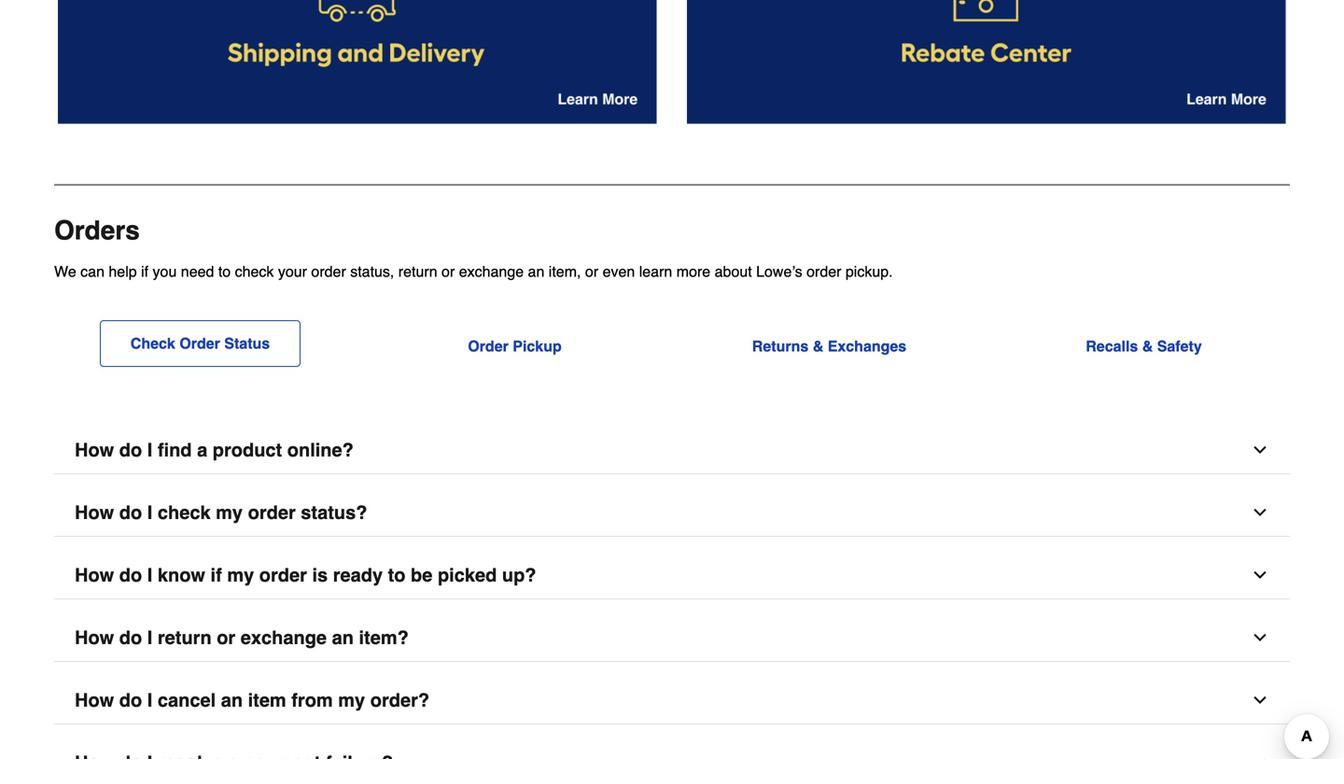 Task type: describe. For each thing, give the bounding box(es) containing it.
returns & exchanges link
[[752, 338, 907, 355]]

be
[[411, 565, 433, 586]]

if inside button
[[211, 565, 222, 586]]

pickup
[[513, 338, 562, 355]]

order inside button
[[248, 502, 296, 523]]

how do i check my order status? button
[[54, 489, 1291, 537]]

need
[[181, 263, 214, 280]]

order pickup link
[[468, 338, 562, 355]]

online?
[[287, 439, 354, 461]]

item
[[248, 690, 286, 711]]

chevron down image inside how do i cancel an item from my order? button
[[1251, 691, 1270, 710]]

2 vertical spatial my
[[338, 690, 365, 711]]

0 horizontal spatial order
[[180, 335, 220, 352]]

item,
[[549, 263, 581, 280]]

how do i find a product online?
[[75, 439, 354, 461]]

even
[[603, 263, 635, 280]]

to inside button
[[388, 565, 406, 586]]

status?
[[301, 502, 367, 523]]

can
[[80, 263, 105, 280]]

ready
[[333, 565, 383, 586]]

1 horizontal spatial return
[[399, 263, 438, 280]]

2 vertical spatial an
[[221, 690, 243, 711]]

chevron down image for how do i return or exchange an item?
[[1251, 628, 1270, 647]]

do for check
[[119, 502, 142, 523]]

item?
[[359, 627, 409, 649]]

do for return
[[119, 627, 142, 649]]

we
[[54, 263, 76, 280]]

rebate center. rebate coupons icon. image
[[687, 0, 1287, 124]]

how do i cancel an item from my order? button
[[54, 677, 1291, 725]]

1 vertical spatial my
[[227, 565, 254, 586]]

order right the lowe's
[[807, 263, 842, 280]]

about
[[715, 263, 752, 280]]

0 vertical spatial check
[[235, 263, 274, 280]]

orders
[[54, 216, 140, 246]]

do for cancel
[[119, 690, 142, 711]]

0 horizontal spatial to
[[218, 263, 231, 280]]

how for how do i know if my order is ready to be picked up?
[[75, 565, 114, 586]]

order right your
[[311, 263, 346, 280]]

pickup.
[[846, 263, 893, 280]]

order pickup
[[468, 338, 562, 355]]

more
[[677, 263, 711, 280]]

chevron down image for how do i check my order status?
[[1251, 503, 1270, 522]]

you
[[153, 263, 177, 280]]

recalls & safety link
[[1086, 338, 1203, 355]]

0 vertical spatial an
[[528, 263, 545, 280]]

do for find
[[119, 439, 142, 461]]

i for find
[[147, 439, 153, 461]]

how do i know if my order is ready to be picked up?
[[75, 565, 537, 586]]

1 horizontal spatial an
[[332, 627, 354, 649]]



Task type: vqa. For each thing, say whether or not it's contained in the screenshot.
the bottommost exchange
yes



Task type: locate. For each thing, give the bounding box(es) containing it.
cancel
[[158, 690, 216, 711]]

check inside how do i check my order status? button
[[158, 502, 211, 523]]

how for how do i cancel an item from my order?
[[75, 690, 114, 711]]

2 chevron down image from the top
[[1251, 754, 1270, 759]]

how inside button
[[75, 502, 114, 523]]

how do i cancel an item from my order?
[[75, 690, 430, 711]]

an left item
[[221, 690, 243, 711]]

5 how from the top
[[75, 690, 114, 711]]

order left pickup
[[468, 338, 509, 355]]

order?
[[370, 690, 430, 711]]

&
[[813, 338, 824, 355], [1143, 338, 1154, 355]]

& right returns
[[813, 338, 824, 355]]

my down how do i find a product online?
[[216, 502, 243, 523]]

returns & exchanges
[[752, 338, 907, 355]]

0 horizontal spatial check
[[158, 502, 211, 523]]

how do i know if my order is ready to be picked up? button
[[54, 552, 1291, 600]]

3 chevron down image from the top
[[1251, 566, 1270, 585]]

how do i find a product online? button
[[54, 427, 1291, 474]]

how for how do i check my order status?
[[75, 502, 114, 523]]

1 vertical spatial if
[[211, 565, 222, 586]]

how
[[75, 439, 114, 461], [75, 502, 114, 523], [75, 565, 114, 586], [75, 627, 114, 649], [75, 690, 114, 711]]

& for returns
[[813, 338, 824, 355]]

exchange up item
[[241, 627, 327, 649]]

chevron down image
[[1251, 441, 1270, 459], [1251, 503, 1270, 522], [1251, 566, 1270, 585], [1251, 628, 1270, 647]]

my right from
[[338, 690, 365, 711]]

check
[[235, 263, 274, 280], [158, 502, 211, 523]]

2 horizontal spatial an
[[528, 263, 545, 280]]

1 horizontal spatial if
[[211, 565, 222, 586]]

chevron down image inside how do i return or exchange an item? button
[[1251, 628, 1270, 647]]

check order status link
[[100, 320, 301, 367]]

0 vertical spatial if
[[141, 263, 149, 280]]

order left status?
[[248, 502, 296, 523]]

do
[[119, 439, 142, 461], [119, 502, 142, 523], [119, 565, 142, 586], [119, 627, 142, 649], [119, 690, 142, 711]]

is
[[312, 565, 328, 586]]

chevron down image inside how do i check my order status? button
[[1251, 503, 1270, 522]]

0 horizontal spatial &
[[813, 338, 824, 355]]

to left the be
[[388, 565, 406, 586]]

chevron down image for how do i find a product online?
[[1251, 441, 1270, 459]]

learn
[[639, 263, 673, 280]]

0 vertical spatial to
[[218, 263, 231, 280]]

status
[[224, 335, 270, 352]]

check
[[131, 335, 175, 352]]

shipping and delivery. delivery truck icon. image
[[58, 0, 657, 124]]

& left safety on the top right
[[1143, 338, 1154, 355]]

3 do from the top
[[119, 565, 142, 586]]

or right status,
[[442, 263, 455, 280]]

status,
[[350, 263, 394, 280]]

1 chevron down image from the top
[[1251, 441, 1270, 459]]

to
[[218, 263, 231, 280], [388, 565, 406, 586]]

4 how from the top
[[75, 627, 114, 649]]

i for check
[[147, 502, 153, 523]]

exchanges
[[828, 338, 907, 355]]

how for how do i find a product online?
[[75, 439, 114, 461]]

lowe's
[[757, 263, 803, 280]]

1 horizontal spatial order
[[468, 338, 509, 355]]

if
[[141, 263, 149, 280], [211, 565, 222, 586]]

1 horizontal spatial to
[[388, 565, 406, 586]]

do inside button
[[119, 502, 142, 523]]

check left your
[[235, 263, 274, 280]]

i inside how do i check my order status? button
[[147, 502, 153, 523]]

i inside how do i cancel an item from my order? button
[[147, 690, 153, 711]]

0 horizontal spatial return
[[158, 627, 212, 649]]

1 i from the top
[[147, 439, 153, 461]]

2 how from the top
[[75, 502, 114, 523]]

1 horizontal spatial &
[[1143, 338, 1154, 355]]

my right know
[[227, 565, 254, 586]]

do for know
[[119, 565, 142, 586]]

i for return
[[147, 627, 153, 649]]

exchange inside button
[[241, 627, 327, 649]]

an left item,
[[528, 263, 545, 280]]

chevron down image
[[1251, 691, 1270, 710], [1251, 754, 1270, 759]]

help
[[109, 263, 137, 280]]

we can help if you need to check your order status, return or exchange an item, or even learn more about lowe's order pickup.
[[54, 263, 893, 280]]

0 horizontal spatial an
[[221, 690, 243, 711]]

my inside button
[[216, 502, 243, 523]]

up?
[[502, 565, 537, 586]]

order right the "check"
[[180, 335, 220, 352]]

order inside button
[[259, 565, 307, 586]]

1 do from the top
[[119, 439, 142, 461]]

i for know
[[147, 565, 153, 586]]

how do i return or exchange an item?
[[75, 627, 409, 649]]

or up how do i cancel an item from my order?
[[217, 627, 236, 649]]

0 vertical spatial chevron down image
[[1251, 691, 1270, 710]]

order
[[311, 263, 346, 280], [807, 263, 842, 280], [248, 502, 296, 523], [259, 565, 307, 586]]

an left item?
[[332, 627, 354, 649]]

find
[[158, 439, 192, 461]]

1 vertical spatial an
[[332, 627, 354, 649]]

safety
[[1158, 338, 1203, 355]]

exchange
[[459, 263, 524, 280], [241, 627, 327, 649]]

1 horizontal spatial check
[[235, 263, 274, 280]]

a
[[197, 439, 208, 461]]

2 horizontal spatial or
[[585, 263, 599, 280]]

return right status,
[[399, 263, 438, 280]]

5 do from the top
[[119, 690, 142, 711]]

2 chevron down image from the top
[[1251, 503, 1270, 522]]

4 do from the top
[[119, 627, 142, 649]]

or
[[442, 263, 455, 280], [585, 263, 599, 280], [217, 627, 236, 649]]

3 i from the top
[[147, 565, 153, 586]]

1 vertical spatial return
[[158, 627, 212, 649]]

5 i from the top
[[147, 690, 153, 711]]

1 vertical spatial exchange
[[241, 627, 327, 649]]

i inside how do i return or exchange an item? button
[[147, 627, 153, 649]]

product
[[213, 439, 282, 461]]

return up cancel on the left of page
[[158, 627, 212, 649]]

0 vertical spatial return
[[399, 263, 438, 280]]

order left "is"
[[259, 565, 307, 586]]

0 horizontal spatial or
[[217, 627, 236, 649]]

0 vertical spatial exchange
[[459, 263, 524, 280]]

2 & from the left
[[1143, 338, 1154, 355]]

1 & from the left
[[813, 338, 824, 355]]

your
[[278, 263, 307, 280]]

recalls & safety
[[1086, 338, 1203, 355]]

0 vertical spatial my
[[216, 502, 243, 523]]

0 horizontal spatial exchange
[[241, 627, 327, 649]]

2 do from the top
[[119, 502, 142, 523]]

4 chevron down image from the top
[[1251, 628, 1270, 647]]

i inside 'how do i find a product online?' button
[[147, 439, 153, 461]]

know
[[158, 565, 205, 586]]

order
[[180, 335, 220, 352], [468, 338, 509, 355]]

returns
[[752, 338, 809, 355]]

my
[[216, 502, 243, 523], [227, 565, 254, 586], [338, 690, 365, 711]]

chevron down image for how do i know if my order is ready to be picked up?
[[1251, 566, 1270, 585]]

recalls
[[1086, 338, 1139, 355]]

1 vertical spatial check
[[158, 502, 211, 523]]

i
[[147, 439, 153, 461], [147, 502, 153, 523], [147, 565, 153, 586], [147, 627, 153, 649], [147, 690, 153, 711]]

how for how do i return or exchange an item?
[[75, 627, 114, 649]]

to right need
[[218, 263, 231, 280]]

check up know
[[158, 502, 211, 523]]

from
[[292, 690, 333, 711]]

& for recalls
[[1143, 338, 1154, 355]]

i for cancel
[[147, 690, 153, 711]]

1 chevron down image from the top
[[1251, 691, 1270, 710]]

1 vertical spatial to
[[388, 565, 406, 586]]

i inside how do i know if my order is ready to be picked up? button
[[147, 565, 153, 586]]

0 horizontal spatial if
[[141, 263, 149, 280]]

exchange left item,
[[459, 263, 524, 280]]

or inside button
[[217, 627, 236, 649]]

return inside button
[[158, 627, 212, 649]]

if left you
[[141, 263, 149, 280]]

if right know
[[211, 565, 222, 586]]

1 how from the top
[[75, 439, 114, 461]]

how do i return or exchange an item? button
[[54, 614, 1291, 662]]

picked
[[438, 565, 497, 586]]

3 how from the top
[[75, 565, 114, 586]]

return
[[399, 263, 438, 280], [158, 627, 212, 649]]

check order status
[[131, 335, 270, 352]]

chevron down image inside 'how do i find a product online?' button
[[1251, 441, 1270, 459]]

chevron down image inside how do i know if my order is ready to be picked up? button
[[1251, 566, 1270, 585]]

how do i check my order status?
[[75, 502, 367, 523]]

1 vertical spatial chevron down image
[[1251, 754, 1270, 759]]

2 i from the top
[[147, 502, 153, 523]]

4 i from the top
[[147, 627, 153, 649]]

1 horizontal spatial or
[[442, 263, 455, 280]]

or right item,
[[585, 263, 599, 280]]

1 horizontal spatial exchange
[[459, 263, 524, 280]]

an
[[528, 263, 545, 280], [332, 627, 354, 649], [221, 690, 243, 711]]



